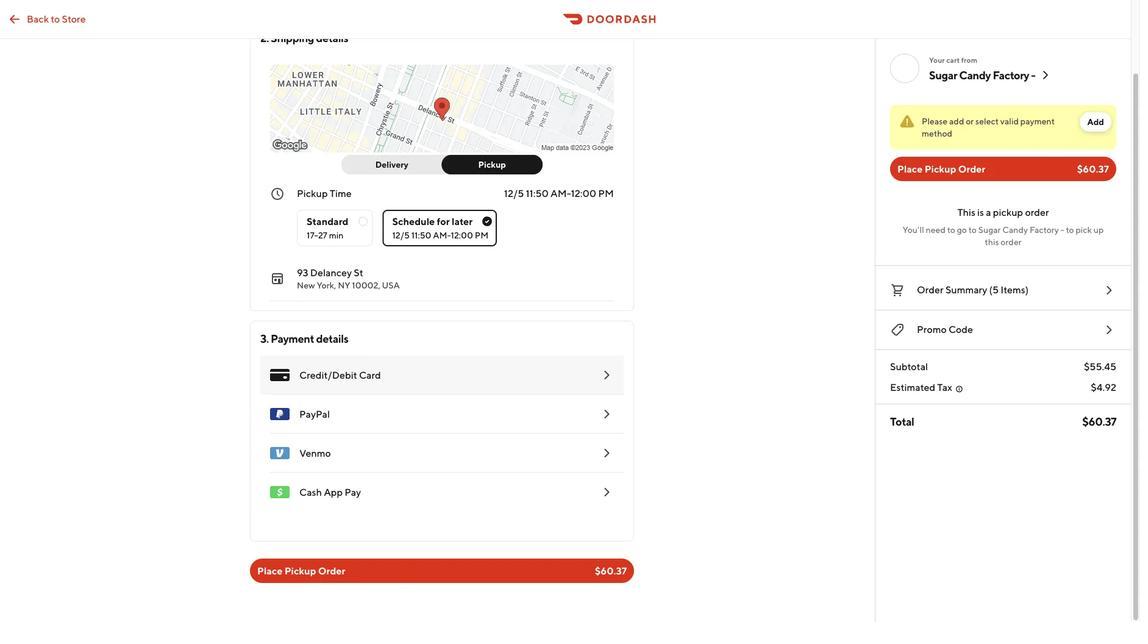 Task type: locate. For each thing, give the bounding box(es) containing it.
0 vertical spatial candy
[[959, 68, 991, 81]]

2 details from the top
[[316, 332, 348, 345]]

1 vertical spatial candy
[[1003, 225, 1028, 235]]

1 vertical spatial pm
[[475, 230, 489, 240]]

0 vertical spatial sugar
[[929, 68, 957, 81]]

this is a pickup order
[[958, 206, 1049, 218]]

cash
[[299, 486, 322, 498]]

status
[[890, 105, 1117, 149]]

to
[[51, 13, 60, 24], [947, 225, 955, 235], [969, 225, 977, 235], [1066, 225, 1074, 235]]

paypal
[[299, 408, 330, 420]]

0 horizontal spatial 12/5
[[392, 230, 410, 240]]

2 add new payment method image from the top
[[599, 446, 614, 460]]

go
[[957, 225, 967, 235]]

0 vertical spatial details
[[316, 31, 348, 44]]

summary
[[946, 284, 987, 295]]

0 horizontal spatial candy
[[959, 68, 991, 81]]

0 vertical spatial 12:00
[[571, 188, 596, 199]]

0 horizontal spatial place
[[257, 565, 283, 577]]

$55.45
[[1084, 361, 1117, 372]]

0 horizontal spatial place pickup order
[[257, 565, 345, 577]]

factory inside the sugar candy factory - button
[[993, 68, 1029, 81]]

0 horizontal spatial 11:50
[[411, 230, 431, 240]]

min
[[329, 230, 344, 240]]

0 vertical spatial -
[[1031, 68, 1036, 81]]

factory
[[993, 68, 1029, 81], [1030, 225, 1059, 235]]

details up credit/debit
[[316, 332, 348, 345]]

candy down pickup
[[1003, 225, 1028, 235]]

your cart from
[[929, 55, 978, 64]]

12:00
[[571, 188, 596, 199], [451, 230, 473, 240]]

delivery or pickup selector option group
[[341, 155, 543, 174]]

12/5 down schedule
[[392, 230, 410, 240]]

add new payment method image
[[599, 368, 614, 382], [599, 485, 614, 499]]

this
[[958, 206, 976, 218]]

factory left pick
[[1030, 225, 1059, 235]]

1 horizontal spatial place
[[898, 163, 923, 175]]

pickup
[[478, 159, 506, 170], [925, 163, 956, 175], [297, 188, 328, 199], [285, 565, 316, 577]]

none radio containing schedule for later
[[383, 210, 497, 246]]

2 vertical spatial order
[[318, 565, 345, 577]]

12/5
[[504, 188, 524, 199], [392, 230, 410, 240]]

1 vertical spatial place pickup order
[[257, 565, 345, 577]]

0 horizontal spatial 12:00
[[451, 230, 473, 240]]

order inside the you'll need to go to sugar candy factory - to pick up this order
[[1001, 237, 1022, 247]]

pick
[[1076, 225, 1092, 235]]

none radio containing standard
[[297, 210, 373, 246]]

1 horizontal spatial pm
[[598, 188, 614, 199]]

1 horizontal spatial order
[[917, 284, 944, 295]]

1 horizontal spatial -
[[1061, 225, 1065, 235]]

2 add new payment method image from the top
[[599, 485, 614, 499]]

add button
[[1080, 112, 1112, 132]]

delivery
[[375, 159, 408, 170]]

pay
[[345, 486, 361, 498]]

cash app pay
[[299, 486, 361, 498]]

11:50 down pickup radio
[[526, 188, 549, 199]]

1 vertical spatial 12:00
[[451, 230, 473, 240]]

0 horizontal spatial sugar
[[929, 68, 957, 81]]

to right go
[[969, 225, 977, 235]]

11:50 down schedule
[[411, 230, 431, 240]]

3. payment details
[[260, 332, 348, 345]]

back to store
[[27, 13, 86, 24]]

order
[[958, 163, 986, 175], [917, 284, 944, 295], [318, 565, 345, 577]]

0 vertical spatial place pickup order
[[898, 163, 986, 175]]

12/5 11:50 am-12:00 pm
[[504, 188, 614, 199], [392, 230, 489, 240]]

17–27
[[307, 230, 327, 240]]

1 vertical spatial sugar
[[979, 225, 1001, 235]]

1 add new payment method image from the top
[[599, 368, 614, 382]]

details right 2. shipping
[[316, 31, 348, 44]]

sugar
[[929, 68, 957, 81], [979, 225, 1001, 235]]

0 vertical spatial factory
[[993, 68, 1029, 81]]

sugar inside button
[[929, 68, 957, 81]]

1 horizontal spatial order
[[1025, 206, 1049, 218]]

1 vertical spatial 12/5
[[392, 230, 410, 240]]

1 vertical spatial add new payment method image
[[599, 446, 614, 460]]

0 vertical spatial order
[[958, 163, 986, 175]]

93
[[297, 267, 308, 278]]

total
[[890, 415, 914, 428]]

candy down from
[[959, 68, 991, 81]]

factory up valid
[[993, 68, 1029, 81]]

1 vertical spatial 11:50
[[411, 230, 431, 240]]

payment
[[1021, 116, 1055, 126]]

11:50
[[526, 188, 549, 199], [411, 230, 431, 240]]

0 vertical spatial 12/5 11:50 am-12:00 pm
[[504, 188, 614, 199]]

menu containing credit/debit card
[[260, 356, 624, 512]]

0 vertical spatial add new payment method image
[[599, 407, 614, 421]]

0 vertical spatial 12/5
[[504, 188, 524, 199]]

sugar up this
[[979, 225, 1001, 235]]

- up payment
[[1031, 68, 1036, 81]]

order right this
[[1001, 237, 1022, 247]]

1 vertical spatial order
[[1001, 237, 1022, 247]]

1 horizontal spatial candy
[[1003, 225, 1028, 235]]

$4.92
[[1091, 381, 1117, 393]]

0 horizontal spatial order
[[1001, 237, 1022, 247]]

details
[[316, 31, 348, 44], [316, 332, 348, 345]]

- left pick
[[1061, 225, 1065, 235]]

from
[[961, 55, 978, 64]]

sugar down the your
[[929, 68, 957, 81]]

1 horizontal spatial place pickup order
[[898, 163, 986, 175]]

order inside order summary (5 items) button
[[917, 284, 944, 295]]

-
[[1031, 68, 1036, 81], [1061, 225, 1065, 235]]

1 vertical spatial -
[[1061, 225, 1065, 235]]

add
[[1088, 117, 1104, 127]]

1 vertical spatial 12/5 11:50 am-12:00 pm
[[392, 230, 489, 240]]

None radio
[[383, 210, 497, 246]]

am-
[[551, 188, 571, 199], [433, 230, 451, 240]]

0 horizontal spatial -
[[1031, 68, 1036, 81]]

code
[[949, 324, 973, 335]]

2. shipping details
[[260, 31, 348, 44]]

to left go
[[947, 225, 955, 235]]

to right back
[[51, 13, 60, 24]]

0 horizontal spatial 12/5 11:50 am-12:00 pm
[[392, 230, 489, 240]]

pm
[[598, 188, 614, 199], [475, 230, 489, 240]]

1 horizontal spatial 12/5
[[504, 188, 524, 199]]

option group
[[297, 200, 614, 246]]

12/5 inside radio
[[392, 230, 410, 240]]

items)
[[1001, 284, 1029, 295]]

None radio
[[297, 210, 373, 246]]

- inside button
[[1031, 68, 1036, 81]]

1 horizontal spatial am-
[[551, 188, 571, 199]]

1 vertical spatial factory
[[1030, 225, 1059, 235]]

1 add new payment method image from the top
[[599, 407, 614, 421]]

12/5 down pickup radio
[[504, 188, 524, 199]]

- inside the you'll need to go to sugar candy factory - to pick up this order
[[1061, 225, 1065, 235]]

0 horizontal spatial am-
[[433, 230, 451, 240]]

place pickup order
[[898, 163, 986, 175], [257, 565, 345, 577]]

menu
[[260, 356, 624, 512]]

you'll need to go to sugar candy factory - to pick up this order
[[903, 225, 1104, 247]]

0 horizontal spatial pm
[[475, 230, 489, 240]]

schedule for later
[[392, 216, 473, 227]]

1 vertical spatial details
[[316, 332, 348, 345]]

place
[[898, 163, 923, 175], [257, 565, 283, 577]]

am- inside radio
[[433, 230, 451, 240]]

1 horizontal spatial sugar
[[979, 225, 1001, 235]]

add
[[949, 116, 964, 126]]

schedule
[[392, 216, 435, 227]]

$60.37
[[1077, 163, 1109, 175], [1083, 415, 1117, 428], [595, 565, 627, 577]]

1 vertical spatial add new payment method image
[[599, 485, 614, 499]]

2 horizontal spatial order
[[958, 163, 986, 175]]

1 vertical spatial am-
[[433, 230, 451, 240]]

candy inside the you'll need to go to sugar candy factory - to pick up this order
[[1003, 225, 1028, 235]]

order right pickup
[[1025, 206, 1049, 218]]

0 vertical spatial 11:50
[[526, 188, 549, 199]]

order summary (5 items) button
[[890, 281, 1117, 300]]

(5
[[989, 284, 999, 295]]

york,
[[317, 280, 336, 290]]

0 vertical spatial add new payment method image
[[599, 368, 614, 382]]

to left pick
[[1066, 225, 1074, 235]]

order
[[1025, 206, 1049, 218], [1001, 237, 1022, 247]]

1 vertical spatial place
[[257, 565, 283, 577]]

0 vertical spatial pm
[[598, 188, 614, 199]]

1 vertical spatial order
[[917, 284, 944, 295]]

add new payment method image
[[599, 407, 614, 421], [599, 446, 614, 460]]

12/5 11:50 am-12:00 pm inside radio
[[392, 230, 489, 240]]

0 horizontal spatial order
[[318, 565, 345, 577]]

0 vertical spatial $60.37
[[1077, 163, 1109, 175]]

candy
[[959, 68, 991, 81], [1003, 225, 1028, 235]]

1 details from the top
[[316, 31, 348, 44]]

factory inside the you'll need to go to sugar candy factory - to pick up this order
[[1030, 225, 1059, 235]]



Task type: describe. For each thing, give the bounding box(es) containing it.
11:50 inside radio
[[411, 230, 431, 240]]

you'll
[[903, 225, 924, 235]]

10002,
[[352, 280, 380, 290]]

app
[[324, 486, 343, 498]]

usa
[[382, 280, 400, 290]]

0 vertical spatial am-
[[551, 188, 571, 199]]

sugar inside the you'll need to go to sugar candy factory - to pick up this order
[[979, 225, 1001, 235]]

17–27 min
[[307, 230, 344, 240]]

add new payment method image for cash app pay
[[599, 485, 614, 499]]

1 vertical spatial $60.37
[[1083, 415, 1117, 428]]

valid
[[1001, 116, 1019, 126]]

card
[[359, 369, 381, 381]]

please add or select valid payment method
[[922, 116, 1055, 138]]

store
[[62, 13, 86, 24]]

subtotal
[[890, 361, 928, 372]]

or
[[966, 116, 974, 126]]

a
[[986, 206, 991, 218]]

pickup
[[993, 206, 1023, 218]]

2 vertical spatial $60.37
[[595, 565, 627, 577]]

pm inside radio
[[475, 230, 489, 240]]

Delivery radio
[[341, 155, 450, 174]]

ny
[[338, 280, 350, 290]]

select
[[976, 116, 999, 126]]

promo code
[[917, 324, 973, 335]]

cart
[[947, 55, 960, 64]]

option group containing standard
[[297, 200, 614, 246]]

for
[[437, 216, 450, 227]]

time
[[330, 188, 352, 199]]

add new payment method image for venmo
[[599, 446, 614, 460]]

back to store button
[[0, 7, 93, 31]]

0 vertical spatial order
[[1025, 206, 1049, 218]]

details for 3. payment details
[[316, 332, 348, 345]]

sugar candy factory - button
[[929, 68, 1053, 82]]

to inside button
[[51, 13, 60, 24]]

3. payment
[[260, 332, 314, 345]]

credit/debit
[[299, 369, 357, 381]]

please
[[922, 116, 948, 126]]

2. shipping
[[260, 31, 314, 44]]

details for 2. shipping details
[[316, 31, 348, 44]]

method
[[922, 128, 953, 138]]

up
[[1094, 225, 1104, 235]]

back
[[27, 13, 49, 24]]

pickup time
[[297, 188, 352, 199]]

1 horizontal spatial 12:00
[[571, 188, 596, 199]]

estimated
[[890, 381, 936, 393]]

Pickup radio
[[442, 155, 543, 174]]

standard
[[307, 216, 348, 227]]

this
[[985, 237, 999, 247]]

93 delancey st new york,  ny 10002,  usa
[[297, 267, 400, 290]]

add new payment method image for credit/debit card
[[599, 368, 614, 382]]

tax
[[937, 381, 953, 393]]

promo code button
[[890, 320, 1117, 340]]

add new payment method image for paypal
[[599, 407, 614, 421]]

st
[[354, 267, 363, 278]]

pickup inside radio
[[478, 159, 506, 170]]

delancey
[[310, 267, 352, 278]]

candy inside button
[[959, 68, 991, 81]]

is
[[978, 206, 984, 218]]

1 horizontal spatial 12/5 11:50 am-12:00 pm
[[504, 188, 614, 199]]

1 horizontal spatial 11:50
[[526, 188, 549, 199]]

order summary (5 items)
[[917, 284, 1029, 295]]

need
[[926, 225, 946, 235]]

your
[[929, 55, 945, 64]]

sugar candy factory -
[[929, 68, 1036, 81]]

promo
[[917, 324, 947, 335]]

new
[[297, 280, 315, 290]]

venmo
[[299, 447, 331, 459]]

0 vertical spatial place
[[898, 163, 923, 175]]

credit/debit card
[[299, 369, 381, 381]]

12:00 inside radio
[[451, 230, 473, 240]]

status containing please add or select valid payment method
[[890, 105, 1117, 149]]

later
[[452, 216, 473, 227]]

show menu image
[[270, 365, 290, 385]]



Task type: vqa. For each thing, say whether or not it's contained in the screenshot.
radio
yes



